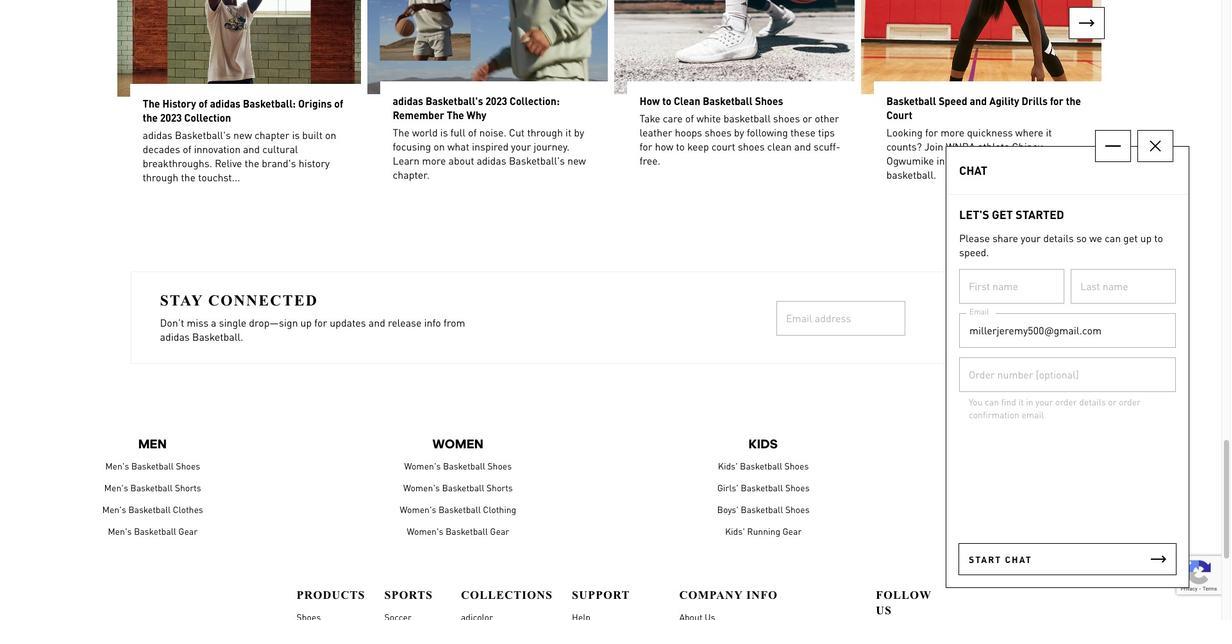 Task type: locate. For each thing, give the bounding box(es) containing it.
for up free.
[[640, 140, 653, 154]]

of up hoops
[[685, 112, 694, 125]]

new down journey.
[[568, 154, 586, 168]]

0 horizontal spatial or
[[803, 112, 812, 125]]

and inside the history of adidas basketball: origins of the 2023 collection adidas basketball's new chapter is built on decades of innovation and cultural breakthroughs. relive the brand's history through the touchst...
[[243, 142, 260, 156]]

2 horizontal spatial to
[[1154, 232, 1163, 245]]

women's down women's basketball clothing
[[407, 526, 443, 537]]

list
[[117, 0, 1105, 197]]

info
[[746, 589, 778, 602]]

2 vertical spatial to
[[1154, 232, 1163, 245]]

for inside the don't miss a single drop—sign up for updates and release info from adidas basketball.
[[314, 316, 327, 329]]

1 vertical spatial basketball's
[[175, 128, 231, 142]]

0 vertical spatial details
[[1043, 232, 1074, 245]]

women's up women's basketball shorts link
[[404, 460, 441, 472]]

1 horizontal spatial new
[[568, 154, 586, 168]]

0 horizontal spatial 2023
[[160, 111, 182, 124]]

basketball.
[[887, 168, 936, 182]]

it inside you can find it in your order details or order confirmation email
[[1019, 396, 1024, 408]]

2023 inside adidas basketball's 2023 collection: remember the why the world is full of noise. cut through it by focusing on what inspired your journey. learn more about adidas basketball's new chapter.
[[486, 95, 507, 108]]

women's up "women's basketball gear"
[[400, 504, 436, 515]]

  text field
[[959, 269, 1065, 304], [1071, 269, 1176, 304]]

clothing
[[483, 504, 516, 515]]

shoes up clothing
[[488, 460, 512, 472]]

0 vertical spatial 2023
[[486, 95, 507, 108]]

shorts up clothing
[[487, 482, 513, 494]]

0 horizontal spatial the
[[143, 97, 160, 110]]

1 vertical spatial through
[[143, 170, 178, 184]]

kids
[[749, 436, 778, 452]]

1 horizontal spatial by
[[734, 126, 744, 139]]

women's
[[404, 460, 441, 472], [403, 482, 440, 494], [400, 504, 436, 515], [407, 526, 443, 537]]

1 vertical spatial more
[[422, 154, 446, 168]]

2 gear from the left
[[490, 526, 509, 537]]

0 horizontal spatial new
[[233, 128, 252, 142]]

0 vertical spatial shoes
[[773, 112, 800, 125]]

1 horizontal spatial can
[[1105, 232, 1121, 245]]

0 horizontal spatial basketball's
[[175, 128, 231, 142]]

the right the "drills"
[[1066, 95, 1081, 108]]

basketball down women
[[443, 460, 485, 472]]

it up journey.
[[566, 126, 572, 139]]

basketball up men's basketball clothes link
[[130, 482, 173, 494]]

by
[[574, 126, 584, 139], [734, 126, 744, 139]]

products
[[297, 589, 365, 602]]

0 vertical spatial to
[[662, 95, 672, 108]]

shoes for kids' basketball shoes
[[785, 460, 809, 472]]

details
[[1043, 232, 1074, 245], [1079, 396, 1106, 408]]

you
[[969, 396, 983, 408]]

it inside adidas basketball's 2023 collection: remember the why the world is full of noise. cut through it by focusing on what inspired your journey. learn more about adidas basketball's new chapter.
[[566, 126, 572, 139]]

up right we
[[1141, 232, 1152, 245]]

adidas up collection
[[210, 97, 240, 110]]

1 vertical spatial shoes
[[705, 126, 732, 139]]

counts?
[[887, 140, 922, 154]]

wnba
[[946, 140, 975, 154]]

basketball's
[[426, 95, 483, 108], [175, 128, 231, 142], [509, 154, 565, 168]]

it right find
[[1019, 396, 1024, 408]]

0 horizontal spatial on
[[325, 128, 336, 142]]

basketball up men's basketball shorts
[[131, 460, 174, 472]]

0 horizontal spatial shoes
[[705, 126, 732, 139]]

the
[[1066, 95, 1081, 108], [143, 111, 158, 124], [245, 156, 259, 170], [181, 170, 196, 184]]

1 horizontal spatial to
[[676, 140, 685, 154]]

1 by from the left
[[574, 126, 584, 139]]

your
[[511, 140, 531, 154], [1021, 232, 1041, 245], [1036, 396, 1053, 408]]

can
[[1105, 232, 1121, 245], [985, 396, 999, 408]]

women's basketball gear link
[[407, 526, 509, 537]]

get
[[992, 207, 1013, 222], [1124, 232, 1138, 245]]

new up innovation
[[233, 128, 252, 142]]

by right cut
[[574, 126, 584, 139]]

it
[[566, 126, 572, 139], [1046, 126, 1052, 139], [1019, 396, 1024, 408]]

basketball up court at the right top of page
[[887, 95, 936, 108]]

history
[[162, 97, 196, 110]]

0 horizontal spatial shorts
[[175, 482, 201, 494]]

0 vertical spatial can
[[1105, 232, 1121, 245]]

company
[[679, 589, 743, 602]]

your up email
[[1036, 396, 1053, 408]]

2 shorts from the left
[[487, 482, 513, 494]]

0 horizontal spatial through
[[143, 170, 178, 184]]

1 horizontal spatial through
[[527, 126, 563, 139]]

0 vertical spatial kids'
[[718, 460, 738, 472]]

shoes up 'court'
[[705, 126, 732, 139]]

2 vertical spatial shoes
[[738, 140, 765, 154]]

1 vertical spatial new
[[568, 154, 586, 168]]

shoes for girls' basketball shoes
[[785, 482, 810, 494]]

basketball up women's basketball clothing
[[442, 482, 484, 494]]

by inside how to clean basketball shoes take care of white basketball shoes or other leather hoops shoes by following these tips for how to keep court shoes clean and scuff- free.
[[734, 126, 744, 139]]

shorts
[[175, 482, 201, 494], [487, 482, 513, 494]]

1 horizontal spatial in
[[1026, 396, 1033, 408]]

1 horizontal spatial shorts
[[487, 482, 513, 494]]

more inside basketball speed and agility drills for the court looking for more quickness where it counts? join wnba athlete chiney ogwumike in five agility and speed drills for basketball.
[[941, 126, 965, 139]]

your down cut
[[511, 140, 531, 154]]

basketball down women's basketball clothing
[[446, 526, 488, 537]]

through down breakthroughs.
[[143, 170, 178, 184]]

kids' down boys'
[[725, 526, 745, 537]]

3 gear from the left
[[783, 526, 802, 537]]

1 vertical spatial details
[[1079, 396, 1106, 408]]

get inside please share your details so we can get up to speed.
[[1124, 232, 1138, 245]]

1 vertical spatial up
[[301, 316, 312, 329]]

to
[[662, 95, 672, 108], [676, 140, 685, 154], [1154, 232, 1163, 245]]

for left updates
[[314, 316, 327, 329]]

gear down clothing
[[490, 526, 509, 537]]

shoes up "these" on the top of the page
[[773, 112, 800, 125]]

1 gear from the left
[[178, 526, 198, 537]]

0 horizontal spatial more
[[422, 154, 446, 168]]

focusing
[[393, 140, 431, 154]]

and left release
[[369, 316, 385, 329]]

five
[[948, 154, 963, 168]]

on right built
[[325, 128, 336, 142]]

2023 down history
[[160, 111, 182, 124]]

1 horizontal spatial basketball's
[[426, 95, 483, 108]]

the inside basketball speed and agility drills for the court looking for more quickness where it counts? join wnba athlete chiney ogwumike in five agility and speed drills for basketball.
[[1066, 95, 1081, 108]]

0 vertical spatial get
[[992, 207, 1013, 222]]

basketball up kids' running gear
[[741, 504, 783, 515]]

0 vertical spatial through
[[527, 126, 563, 139]]

shoes up girls' basketball shoes link
[[785, 460, 809, 472]]

shoes inside how to clean basketball shoes take care of white basketball shoes or other leather hoops shoes by following these tips for how to keep court shoes clean and scuff- free.
[[755, 95, 783, 108]]

you can find it in your order details or order confirmation email
[[969, 396, 1141, 421]]

basketball for girls' basketball shoes
[[741, 482, 783, 494]]

1 horizontal spatial is
[[440, 126, 448, 139]]

2 horizontal spatial the
[[447, 109, 464, 122]]

shoes up kids' running gear
[[785, 504, 810, 515]]

1 vertical spatial get
[[1124, 232, 1138, 245]]

men's up men's basketball shorts
[[105, 460, 129, 472]]

in inside basketball speed and agility drills for the court looking for more quickness where it counts? join wnba athlete chiney ogwumike in five agility and speed drills for basketball.
[[937, 154, 945, 168]]

details inside please share your details so we can get up to speed.
[[1043, 232, 1074, 245]]

0 vertical spatial or
[[803, 112, 812, 125]]

collections
[[461, 589, 553, 602]]

2 vertical spatial basketball's
[[509, 154, 565, 168]]

0 horizontal spatial details
[[1043, 232, 1074, 245]]

0 horizontal spatial   text field
[[959, 269, 1065, 304]]

clothes
[[173, 504, 203, 515]]

basketball up boys' basketball shoes
[[741, 482, 783, 494]]

1 horizontal spatial order
[[1119, 396, 1141, 408]]

is left built
[[292, 128, 300, 142]]

basketball for men's basketball gear
[[134, 526, 176, 537]]

running
[[747, 526, 780, 537]]

1 vertical spatial 2023
[[160, 111, 182, 124]]

to inside please share your details so we can get up to speed.
[[1154, 232, 1163, 245]]

0 vertical spatial in
[[937, 154, 945, 168]]

2 horizontal spatial it
[[1046, 126, 1052, 139]]

men's basketball clothes
[[102, 504, 203, 515]]

basketball up white
[[703, 95, 753, 108]]

1 vertical spatial kids'
[[725, 526, 745, 537]]

on left what
[[434, 140, 445, 154]]

2 order from the left
[[1119, 396, 1141, 408]]

take
[[640, 112, 660, 125]]

is left full
[[440, 126, 448, 139]]

more
[[941, 126, 965, 139], [422, 154, 446, 168]]

1 horizontal spatial more
[[941, 126, 965, 139]]

of right full
[[468, 126, 477, 139]]

through inside adidas basketball's 2023 collection: remember the why the world is full of noise. cut through it by focusing on what inspired your journey. learn more about adidas basketball's new chapter.
[[527, 126, 563, 139]]

chat
[[1005, 554, 1032, 566]]

basketball for women's basketball clothing
[[439, 504, 481, 515]]

details down   text field
[[1079, 396, 1106, 408]]

0 vertical spatial your
[[511, 140, 531, 154]]

1 vertical spatial or
[[1108, 396, 1117, 408]]

0 horizontal spatial to
[[662, 95, 672, 108]]

it right the where
[[1046, 126, 1052, 139]]

through up journey.
[[527, 126, 563, 139]]

and down "these" on the top of the page
[[794, 140, 811, 154]]

collection
[[184, 111, 231, 124]]

clean
[[767, 140, 792, 154]]

adidas down don't
[[160, 330, 190, 344]]

2 horizontal spatial gear
[[783, 526, 802, 537]]

in
[[937, 154, 945, 168], [1026, 396, 1033, 408]]

basketball for kids' basketball shoes
[[740, 460, 782, 472]]

gear right running
[[783, 526, 802, 537]]

list containing adidas basketball's 2023 collection: remember the why
[[117, 0, 1105, 197]]

get right we
[[1124, 232, 1138, 245]]

for
[[1050, 95, 1064, 108], [925, 126, 938, 139], [640, 140, 653, 154], [1071, 154, 1084, 168], [314, 316, 327, 329]]

2 by from the left
[[734, 126, 744, 139]]

1 horizontal spatial it
[[1019, 396, 1024, 408]]

find
[[1001, 396, 1016, 408]]

for inside how to clean basketball shoes take care of white basketball shoes or other leather hoops shoes by following these tips for how to keep court shoes clean and scuff- free.
[[640, 140, 653, 154]]

details left so
[[1043, 232, 1074, 245]]

men's for men's basketball gear
[[108, 526, 132, 537]]

please
[[959, 232, 990, 245]]

0 horizontal spatial is
[[292, 128, 300, 142]]

of right origins
[[334, 97, 343, 110]]

2 horizontal spatial basketball's
[[509, 154, 565, 168]]

where
[[1016, 126, 1044, 139]]

share
[[993, 232, 1018, 245]]

0 vertical spatial new
[[233, 128, 252, 142]]

0 horizontal spatial can
[[985, 396, 999, 408]]

basketball's down journey.
[[509, 154, 565, 168]]

2023 up why
[[486, 95, 507, 108]]

can up confirmation
[[985, 396, 999, 408]]

email
[[1022, 409, 1044, 421]]

0 horizontal spatial get
[[992, 207, 1013, 222]]

on inside the history of adidas basketball: origins of the 2023 collection adidas basketball's new chapter is built on decades of innovation and cultural breakthroughs. relive the brand's history through the touchst...
[[325, 128, 336, 142]]

men's for men's basketball shorts
[[104, 482, 128, 494]]

basketball for men's basketball clothes
[[128, 504, 171, 515]]

brand's
[[262, 156, 296, 170]]

women's basketball shoes link
[[404, 460, 512, 472]]

kids' up "girls'"
[[718, 460, 738, 472]]

basketball for women's basketball shoes
[[443, 460, 485, 472]]

let's
[[959, 207, 989, 222]]

shoes for boys' basketball shoes
[[785, 504, 810, 515]]

1 shorts from the left
[[175, 482, 201, 494]]

adidas basketball's 2023 collection: remember the why the world is full of noise. cut through it by focusing on what inspired your journey. learn more about adidas basketball's new chapter.
[[393, 95, 586, 182]]

1 horizontal spatial get
[[1124, 232, 1138, 245]]

1 vertical spatial your
[[1021, 232, 1041, 245]]

gear down clothes
[[178, 526, 198, 537]]

gear for women
[[490, 526, 509, 537]]

more down focusing
[[422, 154, 446, 168]]

how
[[640, 95, 660, 108]]

men's up 'men's basketball clothes'
[[104, 482, 128, 494]]

  text field
[[959, 358, 1176, 392]]

up right drop—sign
[[301, 316, 312, 329]]

the up full
[[447, 109, 464, 122]]

can right we
[[1105, 232, 1121, 245]]

the history of adidas basketball: origins of the 2023 collection adidas basketball's new chapter is built on decades of innovation and cultural breakthroughs. relive the brand's history through the touchst...
[[143, 97, 343, 184]]

follow us
[[876, 589, 932, 617]]

for right the "drills"
[[1050, 95, 1064, 108]]

on inside adidas basketball's 2023 collection: remember the why the world is full of noise. cut through it by focusing on what inspired your journey. learn more about adidas basketball's new chapter.
[[434, 140, 445, 154]]

and down chapter
[[243, 142, 260, 156]]

shoes up 'basketball'
[[755, 95, 783, 108]]

what
[[447, 140, 469, 154]]

  field
[[777, 301, 905, 336]]

your inside please share your details so we can get up to speed.
[[1021, 232, 1041, 245]]

1 horizontal spatial 2023
[[486, 95, 507, 108]]

relive
[[215, 156, 242, 170]]

men
[[139, 436, 167, 452]]

0 horizontal spatial up
[[301, 316, 312, 329]]

more up wnba on the right of the page
[[941, 126, 965, 139]]

full
[[451, 126, 466, 139]]

the left history
[[143, 97, 160, 110]]

basketball's down collection
[[175, 128, 231, 142]]

in up email
[[1026, 396, 1033, 408]]

shorts for women
[[487, 482, 513, 494]]

by down 'basketball'
[[734, 126, 744, 139]]

or inside you can find it in your order details or order confirmation email
[[1108, 396, 1117, 408]]

1 vertical spatial in
[[1026, 396, 1033, 408]]

1 horizontal spatial   text field
[[1071, 269, 1176, 304]]

chiney
[[1012, 140, 1043, 154]]

basketball down kids
[[740, 460, 782, 472]]

new inside the history of adidas basketball: origins of the 2023 collection adidas basketball's new chapter is built on decades of innovation and cultural breakthroughs. relive the brand's history through the touchst...
[[233, 128, 252, 142]]

men's basketball clothes link
[[102, 504, 203, 515]]

innovation
[[194, 142, 241, 156]]

  text field down we
[[1071, 269, 1176, 304]]

women's up women's basketball clothing
[[403, 482, 440, 494]]

the up focusing
[[393, 126, 410, 139]]

1 horizontal spatial up
[[1141, 232, 1152, 245]]

basketball up "women's basketball gear"
[[439, 504, 481, 515]]

basketball:
[[243, 97, 296, 110]]

get up share
[[992, 207, 1013, 222]]

0 horizontal spatial by
[[574, 126, 584, 139]]

speed.
[[959, 246, 989, 259]]

shorts up clothes
[[175, 482, 201, 494]]

0 vertical spatial more
[[941, 126, 965, 139]]

basketball down men's basketball shorts link
[[128, 504, 171, 515]]

0 horizontal spatial it
[[566, 126, 572, 139]]

men's for men's basketball shoes
[[105, 460, 129, 472]]

0 horizontal spatial gear
[[178, 526, 198, 537]]

gear for kids
[[783, 526, 802, 537]]

care
[[663, 112, 683, 125]]

  text field down share
[[959, 269, 1065, 304]]

0 horizontal spatial in
[[937, 154, 945, 168]]

let's get started
[[959, 207, 1064, 222]]

men's down men's basketball clothes link
[[108, 526, 132, 537]]

shoes down following
[[738, 140, 765, 154]]

your inside you can find it in your order details or order confirmation email
[[1036, 396, 1053, 408]]

of inside how to clean basketball shoes take care of white basketball shoes or other leather hoops shoes by following these tips for how to keep court shoes clean and scuff- free.
[[685, 112, 694, 125]]

start
[[969, 554, 1002, 566]]

1 horizontal spatial gear
[[490, 526, 509, 537]]

your right share
[[1021, 232, 1041, 245]]

of inside adidas basketball's 2023 collection: remember the why the world is full of noise. cut through it by focusing on what inspired your journey. learn more about adidas basketball's new chapter.
[[468, 126, 477, 139]]

athlete
[[978, 140, 1010, 154]]

gear for men
[[178, 526, 198, 537]]

1 horizontal spatial or
[[1108, 396, 1117, 408]]

basketball down men's basketball clothes link
[[134, 526, 176, 537]]

release
[[388, 316, 422, 329]]

basketball's up why
[[426, 95, 483, 108]]

0 vertical spatial up
[[1141, 232, 1152, 245]]

is inside the history of adidas basketball: origins of the 2023 collection adidas basketball's new chapter is built on decades of innovation and cultural breakthroughs. relive the brand's history through the touchst...
[[292, 128, 300, 142]]

or down   text field
[[1108, 396, 1117, 408]]

how to clean basketball shoes take care of white basketball shoes or other leather hoops shoes by following these tips for how to keep court shoes clean and scuff- free.
[[640, 95, 840, 168]]

shoes for women's basketball shoes
[[488, 460, 512, 472]]

or up "these" on the top of the page
[[803, 112, 812, 125]]

touchst...
[[198, 170, 240, 184]]

girls' basketball shoes
[[717, 482, 810, 494]]

please share your details so we can get up to speed.
[[959, 232, 1163, 259]]

basketball for women's basketball shorts
[[442, 482, 484, 494]]

breakthroughs.
[[143, 156, 212, 170]]

1 vertical spatial to
[[676, 140, 685, 154]]

by inside adidas basketball's 2023 collection: remember the why the world is full of noise. cut through it by focusing on what inspired your journey. learn more about adidas basketball's new chapter.
[[574, 126, 584, 139]]

updates
[[330, 316, 366, 329]]

1 horizontal spatial on
[[434, 140, 445, 154]]

in inside you can find it in your order details or order confirmation email
[[1026, 396, 1033, 408]]

0 horizontal spatial order
[[1055, 396, 1077, 408]]

men's down men's basketball shorts link
[[102, 504, 126, 515]]

1 horizontal spatial the
[[393, 126, 410, 139]]

kids'
[[718, 460, 738, 472], [725, 526, 745, 537]]

about
[[449, 154, 474, 168]]

clean
[[674, 95, 700, 108]]

basketball for boys' basketball shoes
[[741, 504, 783, 515]]

women's for women's basketball shorts
[[403, 482, 440, 494]]

the inside the history of adidas basketball: origins of the 2023 collection adidas basketball's new chapter is built on decades of innovation and cultural breakthroughs. relive the brand's history through the touchst...
[[143, 97, 160, 110]]

1 horizontal spatial details
[[1079, 396, 1106, 408]]

2 vertical spatial your
[[1036, 396, 1053, 408]]

basketball
[[703, 95, 753, 108], [887, 95, 936, 108], [131, 460, 174, 472], [443, 460, 485, 472], [740, 460, 782, 472], [130, 482, 173, 494], [442, 482, 484, 494], [741, 482, 783, 494], [128, 504, 171, 515], [439, 504, 481, 515], [741, 504, 783, 515], [134, 526, 176, 537], [446, 526, 488, 537]]

shoes up men's basketball shorts link
[[176, 460, 200, 472]]

or inside how to clean basketball shoes take care of white basketball shoes or other leather hoops shoes by following these tips for how to keep court shoes clean and scuff- free.
[[803, 112, 812, 125]]

  email field
[[959, 314, 1176, 348]]

in left five
[[937, 154, 945, 168]]

up
[[1141, 232, 1152, 245], [301, 316, 312, 329]]

1 vertical spatial can
[[985, 396, 999, 408]]

shoes up boys' basketball shoes
[[785, 482, 810, 494]]

kids' running gear link
[[725, 526, 802, 537]]

can inside you can find it in your order details or order confirmation email
[[985, 396, 999, 408]]



Task type: vqa. For each thing, say whether or not it's contained in the screenshot.


Task type: describe. For each thing, give the bounding box(es) containing it.
hoops
[[675, 126, 702, 139]]

women's for women's basketball shoes
[[404, 460, 441, 472]]

support
[[572, 589, 630, 602]]

women's basketball shoes
[[404, 460, 512, 472]]

men's basketball gear link
[[108, 526, 198, 537]]

men's basketball shorts link
[[104, 482, 201, 494]]

and right speed
[[970, 95, 987, 108]]

for right drills
[[1071, 154, 1084, 168]]

basketball's inside the history of adidas basketball: origins of the 2023 collection adidas basketball's new chapter is built on decades of innovation and cultural breakthroughs. relive the brand's history through the touchst...
[[175, 128, 231, 142]]

for up 'join'
[[925, 126, 938, 139]]

women's basketball gear
[[407, 526, 509, 537]]

and inside the don't miss a single drop—sign up for updates and release info from adidas basketball.
[[369, 316, 385, 329]]

why
[[467, 109, 487, 122]]

court
[[887, 109, 913, 122]]

kids' basketball shoes
[[718, 460, 809, 472]]

learn
[[393, 154, 420, 168]]

through inside the history of adidas basketball: origins of the 2023 collection adidas basketball's new chapter is built on decades of innovation and cultural breakthroughs. relive the brand's history through the touchst...
[[143, 170, 178, 184]]

adidas up decades
[[143, 128, 172, 142]]

and inside how to clean basketball shoes take care of white basketball shoes or other leather hoops shoes by following these tips for how to keep court shoes clean and scuff- free.
[[794, 140, 811, 154]]

2023 inside the history of adidas basketball: origins of the 2023 collection adidas basketball's new chapter is built on decades of innovation and cultural breakthroughs. relive the brand's history through the touchst...
[[160, 111, 182, 124]]

more inside adidas basketball's 2023 collection: remember the why the world is full of noise. cut through it by focusing on what inspired your journey. learn more about adidas basketball's new chapter.
[[422, 154, 446, 168]]

drills
[[1045, 154, 1068, 168]]

basketball inside basketball speed and agility drills for the court looking for more quickness where it counts? join wnba athlete chiney ogwumike in five agility and speed drills for basketball.
[[887, 95, 936, 108]]

chat
[[959, 163, 988, 178]]

ogwumike
[[887, 154, 934, 168]]

1 horizontal spatial shoes
[[738, 140, 765, 154]]

follow
[[876, 589, 932, 602]]

cultural
[[262, 142, 298, 156]]

noise.
[[479, 126, 506, 139]]

other
[[815, 112, 839, 125]]

boys' basketball shoes
[[717, 504, 810, 515]]

history
[[299, 156, 330, 170]]

2 horizontal spatial shoes
[[773, 112, 800, 125]]

women's basketball clothing link
[[400, 504, 516, 515]]

by for it
[[574, 126, 584, 139]]

adidas up remember
[[393, 95, 423, 108]]

boys' basketball shoes link
[[717, 504, 810, 515]]

2   text field from the left
[[1071, 269, 1176, 304]]

single
[[219, 316, 246, 329]]

adidas down "inspired"
[[477, 154, 506, 168]]

women's for women's basketball gear
[[407, 526, 443, 537]]

miss
[[187, 316, 209, 329]]

up inside please share your details so we can get up to speed.
[[1141, 232, 1152, 245]]

kids' running gear
[[725, 526, 802, 537]]

can inside please share your details so we can get up to speed.
[[1105, 232, 1121, 245]]

decades
[[143, 142, 180, 156]]

scuff-
[[814, 140, 840, 154]]

white
[[697, 112, 721, 125]]

chapter
[[255, 128, 289, 142]]

free.
[[640, 154, 661, 168]]

women's basketball clothing
[[400, 504, 516, 515]]

tips
[[818, 126, 835, 139]]

the down breakthroughs.
[[181, 170, 196, 184]]

drop—sign
[[249, 316, 298, 329]]

1   text field from the left
[[959, 269, 1065, 304]]

shorts for men
[[175, 482, 201, 494]]

adidas inside the don't miss a single drop—sign up for updates and release info from adidas basketball.
[[160, 330, 190, 344]]

details inside you can find it in your order details or order confirmation email
[[1079, 396, 1106, 408]]

kids' basketball shoes link
[[718, 460, 809, 472]]

how
[[655, 140, 674, 154]]

world
[[412, 126, 438, 139]]

join
[[925, 140, 943, 154]]

girls'
[[717, 482, 739, 494]]

of up collection
[[199, 97, 208, 110]]

your inside adidas basketball's 2023 collection: remember the why the world is full of noise. cut through it by focusing on what inspired your journey. learn more about adidas basketball's new chapter.
[[511, 140, 531, 154]]

is inside adidas basketball's 2023 collection: remember the why the world is full of noise. cut through it by focusing on what inspired your journey. learn more about adidas basketball's new chapter.
[[440, 126, 448, 139]]

the right relive
[[245, 156, 259, 170]]

basketball for men's basketball shoes
[[131, 460, 174, 472]]

stay connected
[[160, 292, 318, 309]]

don't miss a single drop—sign up for updates and release info from adidas basketball.
[[160, 316, 465, 344]]

keep
[[687, 140, 709, 154]]

basketball for men's basketball shorts
[[130, 482, 173, 494]]

and down athlete
[[996, 154, 1012, 168]]

court
[[712, 140, 735, 154]]

journey.
[[534, 140, 570, 154]]

confirmation
[[969, 409, 1020, 421]]

women
[[433, 436, 484, 452]]

1 order from the left
[[1055, 396, 1077, 408]]

men's basketball shoes link
[[105, 460, 200, 472]]

men's for men's basketball clothes
[[102, 504, 126, 515]]

shoes for men's basketball shoes
[[176, 460, 200, 472]]

new inside adidas basketball's 2023 collection: remember the why the world is full of noise. cut through it by focusing on what inspired your journey. learn more about adidas basketball's new chapter.
[[568, 154, 586, 168]]

built
[[302, 128, 323, 142]]

following
[[747, 126, 788, 139]]

started
[[1016, 207, 1064, 222]]

women's basketball shorts
[[403, 482, 513, 494]]

women's for women's basketball clothing
[[400, 504, 436, 515]]

the up decades
[[143, 111, 158, 124]]

kids' for kids' basketball shoes
[[718, 460, 738, 472]]

remember
[[393, 109, 444, 122]]

up inside the don't miss a single drop—sign up for updates and release info from adidas basketball.
[[301, 316, 312, 329]]

collection:
[[510, 95, 560, 108]]

men's basketball shoes
[[105, 460, 200, 472]]

basketball
[[724, 112, 771, 125]]

women's basketball shorts link
[[403, 482, 513, 494]]

inspired
[[472, 140, 509, 154]]

basketball for women's basketball gear
[[446, 526, 488, 537]]

basketball speed and agility drills for the court looking for more quickness where it counts? join wnba athlete chiney ogwumike in five agility and speed drills for basketball.
[[887, 95, 1084, 182]]

chapter.
[[393, 168, 430, 182]]

cut
[[509, 126, 525, 139]]

stay
[[160, 292, 203, 309]]

drills
[[1022, 95, 1048, 108]]

kids' for kids' running gear
[[725, 526, 745, 537]]

these
[[791, 126, 816, 139]]

connected
[[208, 292, 318, 309]]

boys'
[[717, 504, 739, 515]]

so
[[1077, 232, 1087, 245]]

us
[[876, 605, 892, 617]]

men's basketball gear
[[108, 526, 198, 537]]

of up breakthroughs.
[[183, 142, 191, 156]]

0 vertical spatial basketball's
[[426, 95, 483, 108]]

start chat
[[969, 554, 1032, 566]]

quickness
[[967, 126, 1013, 139]]

by for shoes
[[734, 126, 744, 139]]

it inside basketball speed and agility drills for the court looking for more quickness where it counts? join wnba athlete chiney ogwumike in five agility and speed drills for basketball.
[[1046, 126, 1052, 139]]

basketball inside how to clean basketball shoes take care of white basketball shoes or other leather hoops shoes by following these tips for how to keep court shoes clean and scuff- free.
[[703, 95, 753, 108]]

speed
[[939, 95, 968, 108]]

girls' basketball shoes link
[[717, 482, 810, 494]]



